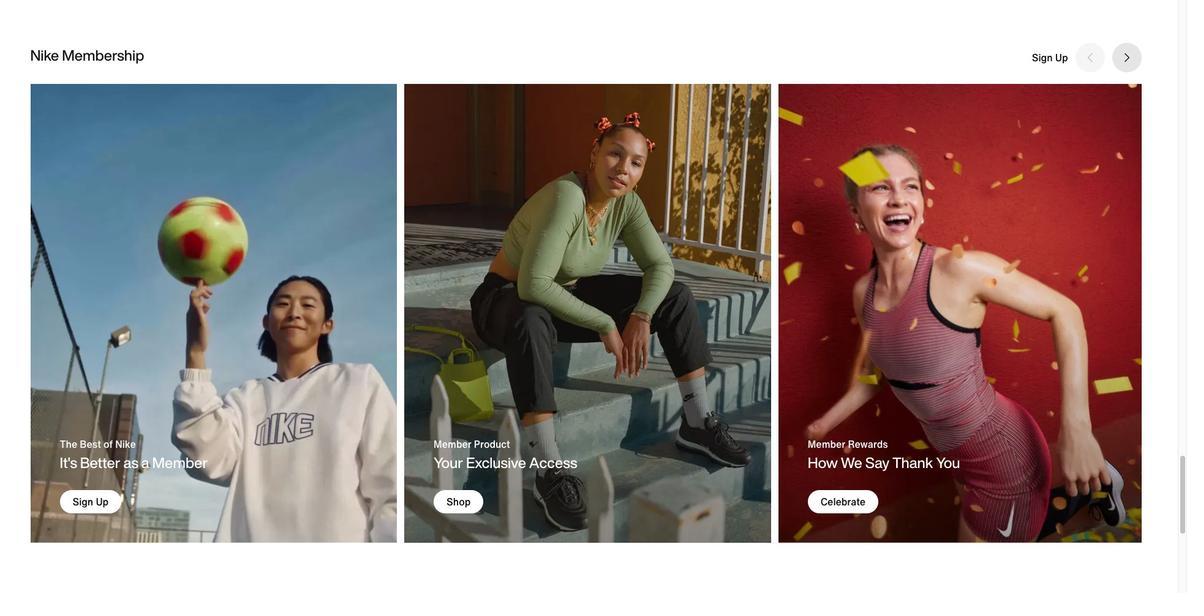 Task type: describe. For each thing, give the bounding box(es) containing it.
rewards
[[849, 437, 888, 452]]

sign up for bottommost sign up link
[[73, 494, 109, 509]]

0 vertical spatial sign up link
[[1033, 50, 1069, 65]]

the
[[60, 437, 77, 452]]

better
[[80, 452, 121, 474]]

sign up for top sign up link
[[1033, 50, 1069, 65]]

celebrate link
[[808, 490, 879, 513]]

celebrate
[[821, 494, 866, 509]]

it's
[[60, 452, 77, 474]]

shop
[[447, 494, 471, 509]]

as
[[123, 452, 139, 474]]

thank
[[893, 452, 934, 474]]

best
[[80, 437, 101, 452]]

exclusive
[[466, 452, 526, 474]]

how
[[808, 452, 838, 474]]

1 vertical spatial sign up link
[[60, 490, 121, 513]]

your
[[434, 452, 463, 474]]

membership
[[62, 44, 144, 66]]

nike inside the best of nike it's better as a member
[[115, 437, 136, 452]]

say
[[866, 452, 890, 474]]

sign for top sign up link
[[1033, 50, 1053, 65]]

member inside the best of nike it's better as a member
[[152, 452, 208, 474]]



Task type: locate. For each thing, give the bounding box(es) containing it.
1 vertical spatial sign
[[73, 494, 93, 509]]

member for your
[[434, 437, 472, 452]]

sign for bottommost sign up link
[[73, 494, 93, 509]]

1 horizontal spatial up
[[1056, 50, 1069, 65]]

sign up link
[[1033, 50, 1069, 65], [60, 490, 121, 513]]

1 vertical spatial up
[[96, 494, 109, 509]]

of
[[104, 437, 113, 452]]

nike. just do it image containing it's better as a member
[[30, 84, 397, 543]]

sign
[[1033, 50, 1053, 65], [73, 494, 93, 509]]

nike. just do it image
[[30, 84, 397, 543], [405, 84, 771, 543], [779, 84, 1146, 543]]

1 vertical spatial nike
[[115, 437, 136, 452]]

member right a
[[152, 452, 208, 474]]

sign inside the nike. just do it image
[[73, 494, 93, 509]]

1 horizontal spatial nike
[[115, 437, 136, 452]]

2 horizontal spatial member
[[808, 437, 846, 452]]

we
[[841, 452, 863, 474]]

0 vertical spatial sign
[[1033, 50, 1053, 65]]

nike membership
[[30, 44, 144, 66]]

nike right of
[[115, 437, 136, 452]]

0 horizontal spatial sign up
[[73, 494, 109, 509]]

sign up
[[1033, 50, 1069, 65], [73, 494, 109, 509]]

0 horizontal spatial sign up link
[[60, 490, 121, 513]]

1 nike. just do it image from the left
[[30, 84, 397, 543]]

sign up inside sign up link
[[73, 494, 109, 509]]

1 horizontal spatial sign up link
[[1033, 50, 1069, 65]]

nike. just do it image containing your exclusive access
[[405, 84, 771, 543]]

nike left membership
[[30, 44, 59, 66]]

0 horizontal spatial nike
[[30, 44, 59, 66]]

1 horizontal spatial nike. just do it image
[[405, 84, 771, 543]]

member rewards how we say thank you
[[808, 437, 961, 474]]

0 horizontal spatial member
[[152, 452, 208, 474]]

0 vertical spatial up
[[1056, 50, 1069, 65]]

member
[[434, 437, 472, 452], [808, 437, 846, 452], [152, 452, 208, 474]]

a
[[141, 452, 149, 474]]

member inside 'member rewards how we say thank you'
[[808, 437, 846, 452]]

1 horizontal spatial member
[[434, 437, 472, 452]]

2 horizontal spatial nike. just do it image
[[779, 84, 1146, 543]]

1 vertical spatial sign up
[[73, 494, 109, 509]]

0 horizontal spatial sign
[[73, 494, 93, 509]]

the best of nike it's better as a member
[[60, 437, 208, 474]]

member for how
[[808, 437, 846, 452]]

nike
[[30, 44, 59, 66], [115, 437, 136, 452]]

1 horizontal spatial sign
[[1033, 50, 1053, 65]]

member product your exclusive access
[[434, 437, 578, 474]]

2 nike. just do it image from the left
[[405, 84, 771, 543]]

nike. just do it image containing how we say thank you
[[779, 84, 1146, 543]]

1 horizontal spatial sign up
[[1033, 50, 1069, 65]]

3 nike. just do it image from the left
[[779, 84, 1146, 543]]

you
[[937, 452, 961, 474]]

0 vertical spatial sign up
[[1033, 50, 1069, 65]]

up
[[1056, 50, 1069, 65], [96, 494, 109, 509]]

0 horizontal spatial up
[[96, 494, 109, 509]]

access
[[529, 452, 578, 474]]

member inside member product your exclusive access
[[434, 437, 472, 452]]

shop link
[[434, 490, 484, 513]]

product
[[474, 437, 510, 452]]

member left "rewards"
[[808, 437, 846, 452]]

member left product
[[434, 437, 472, 452]]

0 vertical spatial nike
[[30, 44, 59, 66]]

0 horizontal spatial nike. just do it image
[[30, 84, 397, 543]]



Task type: vqa. For each thing, say whether or not it's contained in the screenshot.
the nike hoops elite duffel bag (57l) IMAGE
no



